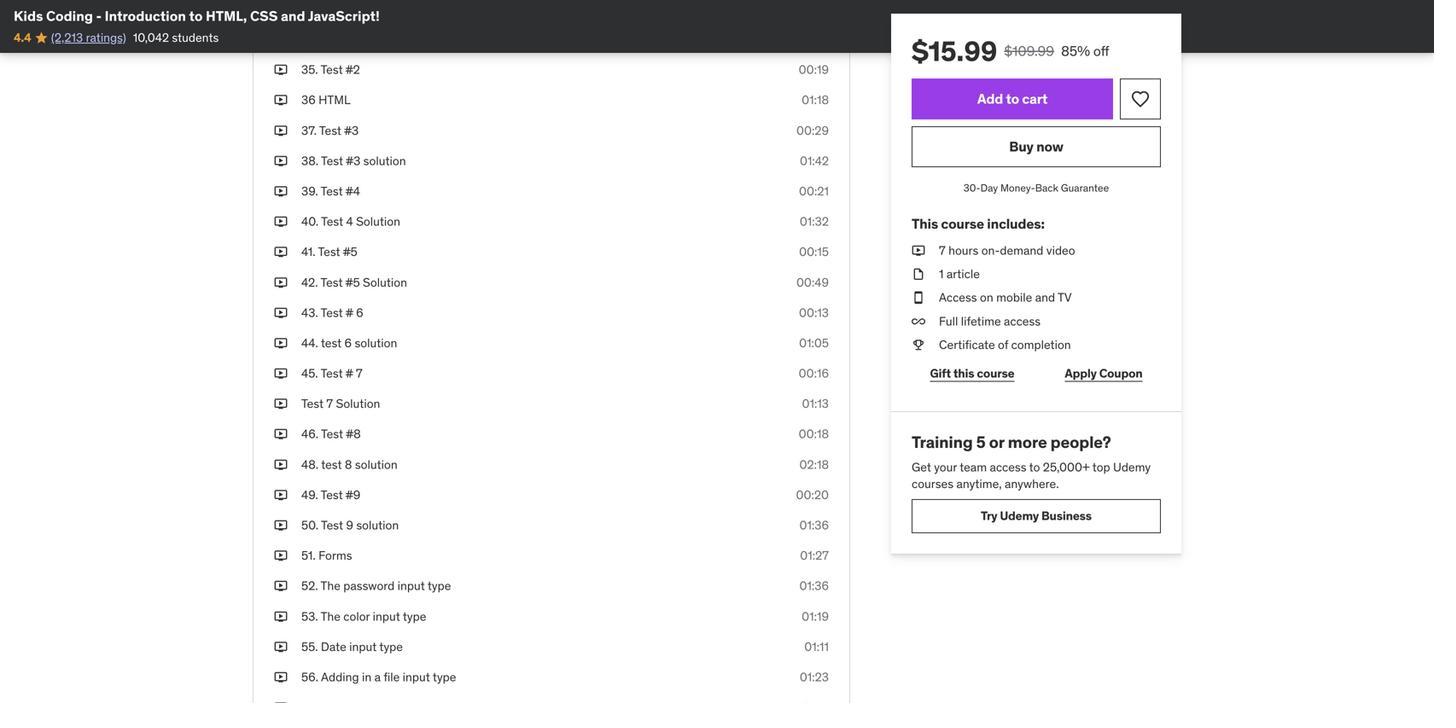 Task type: locate. For each thing, give the bounding box(es) containing it.
0 vertical spatial udemy
[[1113, 459, 1151, 475]]

input right color
[[373, 609, 400, 624]]

0 vertical spatial #3
[[344, 123, 359, 138]]

access on mobile and tv
[[939, 290, 1072, 305]]

1 vertical spatial test
[[321, 457, 342, 472]]

test left the 4
[[321, 214, 343, 229]]

0 horizontal spatial and
[[281, 7, 305, 25]]

55.
[[301, 639, 318, 655]]

1 vertical spatial the
[[321, 609, 341, 624]]

password
[[343, 578, 395, 594]]

2 01:36 from the top
[[799, 578, 829, 594]]

and right "css"
[[281, 7, 305, 25]]

xsmall image for 49. test #9
[[274, 487, 288, 504]]

input right file
[[403, 670, 430, 685]]

full lifetime access
[[939, 314, 1041, 329]]

xsmall image for 48. test 8 solution
[[274, 457, 288, 473]]

44. test 6 solution
[[301, 335, 397, 351]]

solution for 48. test 8 solution
[[355, 457, 398, 472]]

#3 up #4 at the left top
[[346, 153, 360, 168]]

1 vertical spatial #5
[[346, 275, 360, 290]]

solution right the 4
[[356, 214, 400, 229]]

solution up 40. test 4 solution
[[363, 153, 406, 168]]

solution up #8
[[336, 396, 380, 412]]

0 vertical spatial test
[[321, 335, 342, 351]]

test left #4 at the left top
[[321, 184, 343, 199]]

xsmall image left 43.
[[274, 305, 288, 321]]

forms
[[318, 548, 352, 563]]

0 vertical spatial the
[[321, 578, 341, 594]]

xsmall image for 36 html
[[274, 92, 288, 109]]

completion
[[1011, 337, 1071, 352]]

xsmall image for 50. test 9 solution
[[274, 517, 288, 534]]

01:23
[[800, 670, 829, 685]]

solution right 9
[[356, 518, 399, 533]]

1 vertical spatial to
[[1006, 90, 1019, 107]]

51.
[[301, 548, 316, 563]]

on
[[980, 290, 993, 305]]

udemy right top
[[1113, 459, 1151, 475]]

1 horizontal spatial to
[[1006, 90, 1019, 107]]

5
[[976, 432, 986, 452]]

this course includes:
[[912, 215, 1045, 232]]

1 vertical spatial html
[[318, 92, 351, 108]]

40. test 4 solution
[[301, 214, 400, 229]]

xsmall image for 44. test 6 solution
[[274, 335, 288, 352]]

# for 7
[[346, 366, 353, 381]]

01:36 up 01:27
[[799, 518, 829, 533]]

test 7 solution
[[301, 396, 380, 412]]

1 vertical spatial 7
[[356, 366, 363, 381]]

buy now
[[1009, 138, 1063, 155]]

6
[[356, 305, 363, 320], [344, 335, 352, 351]]

#3 for 37.
[[344, 123, 359, 138]]

41.
[[301, 244, 316, 260]]

test for 40.
[[321, 214, 343, 229]]

#3 up '38. test #3 solution'
[[344, 123, 359, 138]]

test for 37.
[[319, 123, 341, 138]]

guarantee
[[1061, 181, 1109, 195]]

access
[[939, 290, 977, 305]]

buy now button
[[912, 126, 1161, 167]]

30-day money-back guarantee
[[964, 181, 1109, 195]]

1 horizontal spatial 6
[[356, 305, 363, 320]]

xsmall image left 41.
[[274, 244, 288, 261]]

7
[[939, 243, 946, 258], [356, 366, 363, 381], [326, 396, 333, 412]]

25,000+
[[1043, 459, 1090, 475]]

color
[[343, 609, 370, 624]]

0 vertical spatial and
[[281, 7, 305, 25]]

on-
[[981, 243, 1000, 258]]

access down mobile
[[1004, 314, 1041, 329]]

01:36 for 52. the password input type
[[799, 578, 829, 594]]

css
[[250, 7, 278, 25]]

#5 up 43. test # 6
[[346, 275, 360, 290]]

certificate of completion
[[939, 337, 1071, 352]]

xsmall image left 44.
[[274, 335, 288, 352]]

test for 50.
[[321, 518, 343, 533]]

team
[[960, 459, 987, 475]]

type
[[428, 578, 451, 594], [403, 609, 426, 624], [379, 639, 403, 655], [433, 670, 456, 685]]

0 horizontal spatial 7
[[326, 396, 333, 412]]

# up 44. test 6 solution
[[346, 305, 353, 320]]

7 left hours
[[939, 243, 946, 258]]

money-
[[1000, 181, 1035, 195]]

43.
[[301, 305, 318, 320]]

test right 43.
[[321, 305, 343, 320]]

33 html
[[301, 1, 350, 17]]

people?
[[1051, 432, 1111, 452]]

2 horizontal spatial 7
[[939, 243, 946, 258]]

test right 45.
[[321, 366, 343, 381]]

test for 46.
[[321, 427, 343, 442]]

xsmall image left 42.
[[274, 274, 288, 291]]

1 01:36 from the top
[[799, 518, 829, 533]]

demand
[[1000, 243, 1043, 258]]

to inside add to cart button
[[1006, 90, 1019, 107]]

0 vertical spatial #
[[346, 305, 353, 320]]

38. test #3 solution
[[301, 153, 406, 168]]

$15.99 $109.99 85% off
[[912, 34, 1109, 68]]

2 vertical spatial to
[[1029, 459, 1040, 475]]

36 html
[[301, 92, 351, 108]]

xsmall image left 35.
[[274, 62, 288, 78]]

html right 33
[[318, 1, 350, 17]]

44.
[[301, 335, 318, 351]]

to up anywhere.
[[1029, 459, 1040, 475]]

7 down 44. test 6 solution
[[356, 366, 363, 381]]

1 vertical spatial #3
[[346, 153, 360, 168]]

course up hours
[[941, 215, 984, 232]]

00:21
[[799, 184, 829, 199]]

xsmall image
[[274, 1, 288, 17], [274, 92, 288, 109], [274, 122, 288, 139], [274, 153, 288, 169], [274, 213, 288, 230], [912, 290, 925, 306], [912, 337, 925, 353], [274, 365, 288, 382], [274, 396, 288, 412], [274, 426, 288, 443], [274, 457, 288, 473], [274, 487, 288, 504], [274, 517, 288, 534], [274, 548, 288, 564], [274, 578, 288, 595], [274, 639, 288, 656], [274, 669, 288, 686], [274, 700, 288, 703]]

to
[[189, 7, 203, 25], [1006, 90, 1019, 107], [1029, 459, 1040, 475]]

xsmall image for 55. date input type
[[274, 639, 288, 656]]

buy
[[1009, 138, 1034, 155]]

6 down 43. test # 6
[[344, 335, 352, 351]]

solution right 8
[[355, 457, 398, 472]]

test left 8
[[321, 457, 342, 472]]

00:49
[[796, 275, 829, 290]]

9
[[346, 518, 353, 533]]

test left 9
[[321, 518, 343, 533]]

test
[[321, 62, 343, 77], [319, 123, 341, 138], [321, 153, 343, 168], [321, 184, 343, 199], [321, 214, 343, 229], [318, 244, 340, 260], [321, 275, 343, 290], [321, 305, 343, 320], [321, 366, 343, 381], [301, 396, 324, 412], [321, 427, 343, 442], [321, 487, 343, 503], [321, 518, 343, 533]]

html for 33 html
[[318, 1, 350, 17]]

test right 41.
[[318, 244, 340, 260]]

0 vertical spatial 7
[[939, 243, 946, 258]]

0 horizontal spatial to
[[189, 7, 203, 25]]

01:27
[[800, 548, 829, 563]]

to up students
[[189, 7, 203, 25]]

6 down 42. test #5 solution
[[356, 305, 363, 320]]

test left #2
[[321, 62, 343, 77]]

1 vertical spatial udemy
[[1000, 508, 1039, 524]]

xsmall image
[[274, 62, 288, 78], [274, 183, 288, 200], [912, 242, 925, 259], [274, 244, 288, 261], [912, 266, 925, 283], [274, 274, 288, 291], [274, 305, 288, 321], [912, 313, 925, 330], [274, 335, 288, 352], [274, 608, 288, 625]]

01:42
[[800, 153, 829, 168]]

1 vertical spatial 6
[[344, 335, 352, 351]]

the
[[321, 578, 341, 594], [321, 609, 341, 624]]

#3
[[344, 123, 359, 138], [346, 153, 360, 168]]

# down 44. test 6 solution
[[346, 366, 353, 381]]

to left cart
[[1006, 90, 1019, 107]]

html right 36
[[318, 92, 351, 108]]

45. test # 7
[[301, 366, 363, 381]]

#
[[346, 305, 353, 320], [346, 366, 353, 381]]

access down or
[[990, 459, 1027, 475]]

back
[[1035, 181, 1058, 195]]

xsmall image for 38. test #3 solution
[[274, 153, 288, 169]]

39.
[[301, 184, 318, 199]]

add to cart button
[[912, 79, 1113, 120]]

solution down 43. test # 6
[[355, 335, 397, 351]]

test right 38.
[[321, 153, 343, 168]]

0 vertical spatial html
[[318, 1, 350, 17]]

test right 37.
[[319, 123, 341, 138]]

0 vertical spatial solution
[[356, 214, 400, 229]]

35.
[[301, 62, 318, 77]]

0 vertical spatial course
[[941, 215, 984, 232]]

1 the from the top
[[321, 578, 341, 594]]

solution up 43. test # 6
[[363, 275, 407, 290]]

1 vertical spatial 01:36
[[799, 578, 829, 594]]

course down of
[[977, 366, 1014, 381]]

and left tv
[[1035, 290, 1055, 305]]

01:19
[[802, 609, 829, 624]]

1 vertical spatial #
[[346, 366, 353, 381]]

1 vertical spatial access
[[990, 459, 1027, 475]]

7 up 46. test #8
[[326, 396, 333, 412]]

input right date
[[349, 639, 377, 655]]

xsmall image down this on the top right of page
[[912, 242, 925, 259]]

42. test #5 solution
[[301, 275, 407, 290]]

udemy right try
[[1000, 508, 1039, 524]]

test for 35.
[[321, 62, 343, 77]]

01:36
[[799, 518, 829, 533], [799, 578, 829, 594]]

test right 42.
[[321, 275, 343, 290]]

the for 52.
[[321, 578, 341, 594]]

55. date input type
[[301, 639, 403, 655]]

00:16
[[799, 366, 829, 381]]

test for 44.
[[321, 335, 342, 351]]

xsmall image left 39.
[[274, 183, 288, 200]]

the right 52.
[[321, 578, 341, 594]]

02:18
[[799, 457, 829, 472]]

00:13
[[799, 305, 829, 320]]

test for 41.
[[318, 244, 340, 260]]

2 the from the top
[[321, 609, 341, 624]]

10,042
[[133, 30, 169, 45]]

html
[[318, 1, 350, 17], [318, 92, 351, 108]]

adding
[[321, 670, 359, 685]]

#5 for 42.
[[346, 275, 360, 290]]

the right 53.
[[321, 609, 341, 624]]

apply coupon button
[[1046, 357, 1161, 391]]

xsmall image for 43. test # 6
[[274, 305, 288, 321]]

1 vertical spatial solution
[[363, 275, 407, 290]]

#5 down 40. test 4 solution
[[343, 244, 357, 260]]

46.
[[301, 427, 318, 442]]

add
[[977, 90, 1003, 107]]

2 horizontal spatial to
[[1029, 459, 1040, 475]]

xsmall image left 53.
[[274, 608, 288, 625]]

top
[[1092, 459, 1110, 475]]

2 vertical spatial 7
[[326, 396, 333, 412]]

test right 44.
[[321, 335, 342, 351]]

00:20
[[796, 487, 829, 503]]

1 horizontal spatial udemy
[[1113, 459, 1151, 475]]

0 vertical spatial 01:36
[[799, 518, 829, 533]]

solution for 50. test 9 solution
[[356, 518, 399, 533]]

0 horizontal spatial 6
[[344, 335, 352, 351]]

51. forms
[[301, 548, 352, 563]]

0 vertical spatial #5
[[343, 244, 357, 260]]

course
[[941, 215, 984, 232], [977, 366, 1014, 381]]

1 horizontal spatial and
[[1035, 290, 1055, 305]]

test left #9
[[321, 487, 343, 503]]

33
[[301, 1, 315, 17]]

0 horizontal spatial udemy
[[1000, 508, 1039, 524]]

gift
[[930, 366, 951, 381]]

test left #8
[[321, 427, 343, 442]]

and
[[281, 7, 305, 25], [1035, 290, 1055, 305]]

input
[[397, 578, 425, 594], [373, 609, 400, 624], [349, 639, 377, 655], [403, 670, 430, 685]]

certificate
[[939, 337, 995, 352]]

training 5 or more people? get your team access to 25,000+ top udemy courses anytime, anywhere.
[[912, 432, 1151, 492]]

apply
[[1065, 366, 1097, 381]]

01:36 down 01:27
[[799, 578, 829, 594]]



Task type: vqa. For each thing, say whether or not it's contained in the screenshot.


Task type: describe. For each thing, give the bounding box(es) containing it.
xsmall image left 'full'
[[912, 313, 925, 330]]

35. test #2
[[301, 62, 360, 77]]

access inside training 5 or more people? get your team access to 25,000+ top udemy courses anytime, anywhere.
[[990, 459, 1027, 475]]

try
[[981, 508, 997, 524]]

46. test #8
[[301, 427, 361, 442]]

xsmall image for 33 html
[[274, 1, 288, 17]]

now
[[1036, 138, 1063, 155]]

test for 43.
[[321, 305, 343, 320]]

0 vertical spatial 6
[[356, 305, 363, 320]]

xsmall image left 1
[[912, 266, 925, 283]]

1 vertical spatial course
[[977, 366, 1014, 381]]

01:11
[[804, 639, 829, 655]]

xsmall image for 53. the color input type
[[274, 608, 288, 625]]

test for 48.
[[321, 457, 342, 472]]

1
[[939, 266, 944, 282]]

to inside training 5 or more people? get your team access to 25,000+ top udemy courses anytime, anywhere.
[[1029, 459, 1040, 475]]

wishlist image
[[1130, 89, 1151, 109]]

solution for 42. test #5 solution
[[363, 275, 407, 290]]

#8
[[346, 427, 361, 442]]

8
[[345, 457, 352, 472]]

41. test #5
[[301, 244, 357, 260]]

53. the color input type
[[301, 609, 426, 624]]

xsmall image for 39. test #4
[[274, 183, 288, 200]]

50. test 9 solution
[[301, 518, 399, 533]]

00:15
[[799, 244, 829, 260]]

(2,213 ratings)
[[51, 30, 126, 45]]

type right file
[[433, 670, 456, 685]]

01:32
[[800, 214, 829, 229]]

type up file
[[379, 639, 403, 655]]

test for 42.
[[321, 275, 343, 290]]

test for 45.
[[321, 366, 343, 381]]

37.
[[301, 123, 317, 138]]

kids coding - introduction to html, css and javascript!
[[14, 7, 380, 25]]

full
[[939, 314, 958, 329]]

of
[[998, 337, 1008, 352]]

input right the password
[[397, 578, 425, 594]]

(2,213
[[51, 30, 83, 45]]

file
[[384, 670, 400, 685]]

xsmall image for 42. test #5 solution
[[274, 274, 288, 291]]

test up 46.
[[301, 396, 324, 412]]

1 horizontal spatial 7
[[356, 366, 363, 381]]

#9
[[346, 487, 360, 503]]

49. test #9
[[301, 487, 360, 503]]

xsmall image for 37. test #3
[[274, 122, 288, 139]]

7 hours on-demand video
[[939, 243, 1075, 258]]

a
[[374, 670, 381, 685]]

gift this course link
[[912, 357, 1033, 391]]

$15.99
[[912, 34, 997, 68]]

01:36 for 50. test 9 solution
[[799, 518, 829, 533]]

36
[[301, 92, 316, 108]]

article
[[947, 266, 980, 282]]

# for 6
[[346, 305, 353, 320]]

85%
[[1061, 42, 1090, 60]]

xsmall image for 41. test #5
[[274, 244, 288, 261]]

xsmall image for 51. forms
[[274, 548, 288, 564]]

xsmall image for 45. test # 7
[[274, 365, 288, 382]]

solution for 44. test 6 solution
[[355, 335, 397, 351]]

4
[[346, 214, 353, 229]]

type right the password
[[428, 578, 451, 594]]

off
[[1093, 42, 1109, 60]]

4.4
[[14, 30, 31, 45]]

day
[[980, 181, 998, 195]]

coupon
[[1099, 366, 1143, 381]]

solution for 40. test 4 solution
[[356, 214, 400, 229]]

this
[[953, 366, 974, 381]]

0 vertical spatial to
[[189, 7, 203, 25]]

48.
[[301, 457, 318, 472]]

lifetime
[[961, 314, 1001, 329]]

the for 53.
[[321, 609, 341, 624]]

xsmall image for 35. test #2
[[274, 62, 288, 78]]

udemy inside training 5 or more people? get your team access to 25,000+ top udemy courses anytime, anywhere.
[[1113, 459, 1151, 475]]

xsmall image for 46. test #8
[[274, 426, 288, 443]]

introduction
[[105, 7, 186, 25]]

this
[[912, 215, 938, 232]]

1 vertical spatial and
[[1035, 290, 1055, 305]]

01:13
[[802, 396, 829, 412]]

tv
[[1058, 290, 1072, 305]]

2 vertical spatial solution
[[336, 396, 380, 412]]

training
[[912, 432, 973, 452]]

56.
[[301, 670, 318, 685]]

30-
[[964, 181, 980, 195]]

javascript!
[[308, 7, 380, 25]]

01:18
[[802, 92, 829, 108]]

00:19
[[799, 62, 829, 77]]

try udemy business
[[981, 508, 1092, 524]]

49.
[[301, 487, 318, 503]]

xsmall image for test 7 solution
[[274, 396, 288, 412]]

or
[[989, 432, 1004, 452]]

date
[[321, 639, 346, 655]]

in
[[362, 670, 371, 685]]

test for 38.
[[321, 153, 343, 168]]

#4
[[346, 184, 360, 199]]

$109.99
[[1004, 42, 1054, 60]]

try udemy business link
[[912, 499, 1161, 533]]

get
[[912, 459, 931, 475]]

00:29
[[796, 123, 829, 138]]

solution for 38. test #3 solution
[[363, 153, 406, 168]]

udemy inside try udemy business link
[[1000, 508, 1039, 524]]

xsmall image for 52. the password input type
[[274, 578, 288, 595]]

52. the password input type
[[301, 578, 451, 594]]

-
[[96, 7, 102, 25]]

xsmall image for 40. test 4 solution
[[274, 213, 288, 230]]

anytime,
[[956, 476, 1002, 492]]

html for 36 html
[[318, 92, 351, 108]]

#3 for 38.
[[346, 153, 360, 168]]

test for 39.
[[321, 184, 343, 199]]

0 vertical spatial access
[[1004, 314, 1041, 329]]

type down 52. the password input type on the left
[[403, 609, 426, 624]]

56. adding in a file input type
[[301, 670, 456, 685]]

#5 for 41.
[[343, 244, 357, 260]]

your
[[934, 459, 957, 475]]

test for 49.
[[321, 487, 343, 503]]

ratings)
[[86, 30, 126, 45]]

xsmall image for 56. adding in a file input type
[[274, 669, 288, 686]]



